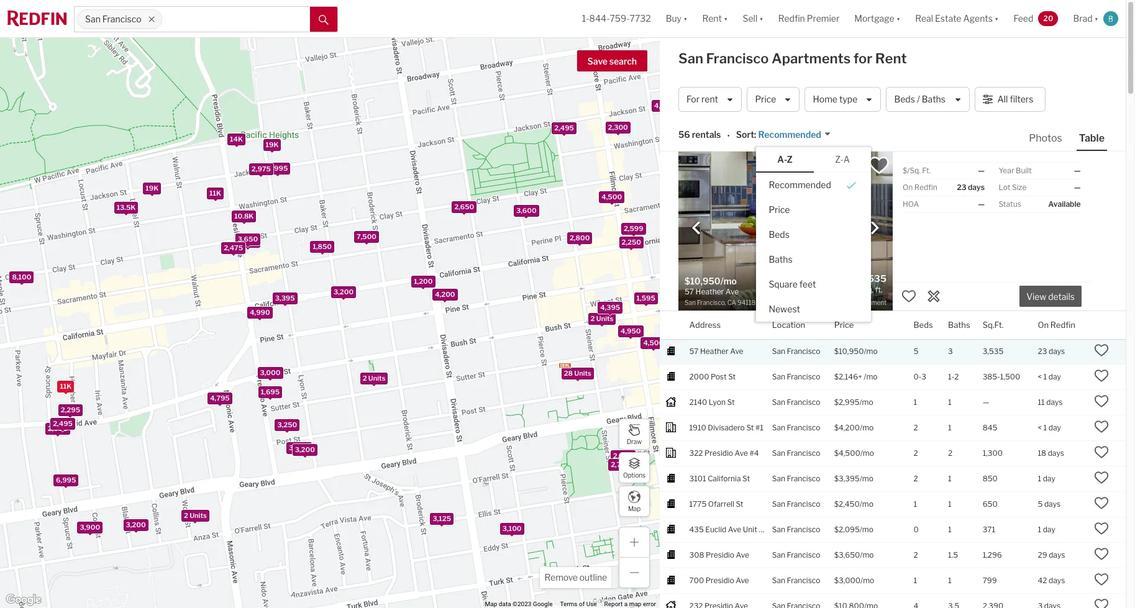 Task type: describe. For each thing, give the bounding box(es) containing it.
6,995
[[56, 476, 76, 485]]

18
[[1039, 449, 1047, 458]]

1- for 2
[[949, 372, 955, 382]]

1 vertical spatial beds button
[[914, 311, 934, 339]]

2,450
[[614, 452, 634, 461]]

estate
[[936, 13, 962, 24]]

1 vertical spatial 19k
[[146, 184, 159, 193]]

favorite this home image for 18 days
[[1095, 445, 1110, 460]]

a
[[625, 601, 628, 608]]

2,300
[[608, 123, 628, 132]]

report a map error
[[605, 601, 657, 608]]

st for lyon
[[728, 398, 735, 407]]

type
[[840, 94, 858, 105]]

0 vertical spatial 3
[[949, 347, 954, 356]]

view details button
[[1020, 286, 1082, 307]]

rentals
[[693, 130, 721, 140]]

euclid
[[706, 525, 727, 534]]

san francisco for 322 presidio ave #4
[[773, 449, 821, 458]]

ave for 308 presidio ave
[[736, 551, 750, 560]]

0 horizontal spatial on redfin
[[903, 183, 938, 192]]

0 horizontal spatial on
[[903, 183, 913, 192]]

1 vertical spatial 2 units
[[363, 374, 386, 383]]

san for 57 heather ave
[[773, 347, 786, 356]]

built
[[1017, 166, 1033, 175]]

rent ▾ button
[[703, 0, 728, 37]]

search
[[610, 56, 637, 67]]

/mo for $2,995 /mo
[[860, 398, 874, 407]]

— left status at right top
[[979, 200, 985, 209]]

0 vertical spatial beds button
[[757, 222, 872, 247]]

beds inside beds / baths button
[[895, 94, 916, 105]]

terms of use
[[560, 601, 597, 608]]

san for 2140 lyon st
[[773, 398, 786, 407]]

2 horizontal spatial 2 units
[[591, 315, 614, 323]]

user photo image
[[1104, 11, 1119, 26]]

0 horizontal spatial 2 units
[[184, 512, 207, 521]]

san for 3101 california st
[[773, 474, 786, 483]]

sell ▾ button
[[743, 0, 764, 37]]

ft. inside "3,535 sq. ft."
[[876, 285, 883, 295]]

1 horizontal spatial baths button
[[949, 311, 971, 339]]

1.5
[[949, 551, 959, 560]]

0 vertical spatial 3,200
[[334, 288, 354, 297]]

< for 385-1,500
[[1039, 372, 1043, 382]]

post
[[711, 372, 727, 382]]

3,535 for 3,535
[[983, 347, 1004, 356]]

data
[[499, 601, 511, 608]]

2,750
[[611, 461, 631, 469]]

7,500
[[357, 232, 377, 241]]

beds / baths button
[[887, 87, 970, 112]]

3101
[[690, 474, 707, 483]]

850
[[983, 474, 998, 483]]

redfin premier
[[779, 13, 840, 24]]

beds inside dialog
[[769, 229, 790, 240]]

0 vertical spatial baths button
[[757, 247, 872, 272]]

favorite this home image for 1 day
[[1095, 521, 1110, 536]]

francisco for 308 presidio ave
[[788, 551, 821, 560]]

1 horizontal spatial on redfin
[[1039, 320, 1076, 330]]

1 horizontal spatial 2,495
[[555, 124, 574, 133]]

845
[[983, 423, 998, 433]]

$4,500
[[835, 449, 861, 458]]

ave for 57 heather ave
[[731, 347, 744, 356]]

2000 post st
[[690, 372, 736, 382]]

location
[[773, 320, 806, 330]]

ave for 322 presidio ave #4
[[735, 449, 749, 458]]

home type
[[814, 94, 858, 105]]

1,200
[[414, 277, 433, 286]]

buy
[[666, 13, 682, 24]]

days left lot
[[969, 183, 985, 192]]

beds / baths
[[895, 94, 946, 105]]

feed
[[1014, 13, 1034, 24]]

$10,950
[[835, 347, 864, 356]]

•
[[728, 130, 730, 141]]

days for 3,535
[[1049, 347, 1066, 356]]

san francisco for 308 presidio ave
[[773, 551, 821, 560]]

map for map data ©2023 google
[[485, 601, 498, 608]]

2,475
[[224, 244, 243, 252]]

buy ▾ button
[[666, 0, 688, 37]]

beds down x-out this home "image" at the top right
[[914, 320, 934, 330]]

3,395
[[275, 294, 295, 303]]

options
[[624, 472, 646, 479]]

435 euclid ave unit 386r san francisco
[[690, 525, 821, 534]]

1 up 11
[[1044, 372, 1048, 382]]

days for 1,300
[[1049, 449, 1065, 458]]

2 vertical spatial price
[[835, 320, 855, 330]]

1 day for 371
[[1039, 525, 1056, 534]]

francisco for 322 presidio ave #4
[[788, 449, 821, 458]]

rent inside dropdown button
[[703, 13, 722, 24]]

days for —
[[1047, 398, 1064, 407]]

price button for beds
[[757, 197, 872, 222]]

0-
[[914, 372, 922, 382]]

42 days
[[1039, 576, 1066, 585]]

san for 322 presidio ave #4
[[773, 449, 786, 458]]

for
[[854, 50, 873, 67]]

rent
[[702, 94, 719, 105]]

▾ for buy ▾
[[684, 13, 688, 24]]

map
[[630, 601, 642, 608]]

francisco for 1775 ofarrell st
[[788, 500, 821, 509]]

beds up newest button
[[810, 285, 827, 295]]

#1
[[756, 423, 764, 433]]

28
[[564, 369, 573, 378]]

/
[[918, 94, 921, 105]]

google
[[533, 601, 553, 608]]

days for 650
[[1045, 500, 1061, 509]]

844-
[[590, 13, 610, 24]]

3,000
[[260, 369, 281, 377]]

1 up 29
[[1039, 525, 1042, 534]]

$2,450
[[835, 500, 860, 509]]

map region
[[0, 0, 688, 609]]

57
[[690, 347, 699, 356]]

5 beds
[[810, 274, 827, 295]]

#4
[[750, 449, 760, 458]]

— for built
[[1075, 166, 1082, 175]]

presidio for 308
[[706, 551, 735, 560]]

san francisco for 57 heather ave
[[773, 347, 821, 356]]

report
[[605, 601, 623, 608]]

1- for 844-
[[582, 13, 590, 24]]

1 up 1.5
[[949, 525, 952, 534]]

1 up 0
[[914, 500, 918, 509]]

favorite button checkbox
[[869, 155, 890, 176]]

56 rentals •
[[679, 130, 730, 141]]

save search button
[[577, 50, 648, 72]]

real estate agents ▾
[[916, 13, 999, 24]]

2 vertical spatial 3,200
[[126, 521, 146, 530]]

google image
[[3, 593, 44, 609]]

1 horizontal spatial 23
[[1039, 347, 1048, 356]]

submit search image
[[319, 15, 329, 25]]

map data ©2023 google
[[485, 601, 553, 608]]

435
[[690, 525, 704, 534]]

san for 308 presidio ave
[[773, 551, 786, 560]]

0 vertical spatial 19k
[[266, 141, 279, 149]]

use
[[587, 601, 597, 608]]

/mo for $2,450 /mo
[[860, 500, 874, 509]]

4,795
[[210, 394, 230, 403]]

favorite this home image for 845
[[1095, 419, 1110, 434]]

5 for 5
[[914, 347, 919, 356]]

day up 11 days
[[1049, 372, 1062, 382]]

28 units
[[564, 369, 592, 378]]

ave for 435 euclid ave unit 386r san francisco
[[729, 525, 742, 534]]

san francisco for 2140 lyon st
[[773, 398, 821, 407]]

address
[[690, 320, 721, 330]]

divisadero
[[708, 423, 745, 433]]

status
[[999, 200, 1022, 209]]

presidio for 322
[[705, 449, 734, 458]]

year built
[[999, 166, 1033, 175]]

1 horizontal spatial 3,200
[[295, 446, 315, 455]]

day down 5 days
[[1044, 525, 1056, 534]]

$4,200
[[835, 423, 861, 433]]

1 down the 18
[[1039, 474, 1042, 483]]

ofarrell
[[709, 500, 735, 509]]

$2,095 /mo
[[835, 525, 874, 534]]

2 horizontal spatial 4,500
[[644, 339, 664, 347]]

dialog containing a-z
[[757, 147, 872, 322]]

day up the 18 days
[[1049, 423, 1062, 433]]

0 horizontal spatial 2,495
[[53, 420, 73, 428]]

1 up the 18
[[1044, 423, 1048, 433]]

recommended for 1st recommended button from the top of the page
[[759, 130, 822, 140]]

322
[[690, 449, 704, 458]]

remove
[[545, 573, 578, 583]]

$3,000 /mo
[[835, 576, 875, 585]]

favorite this home image for 11 days
[[1095, 394, 1110, 409]]

address button
[[690, 311, 721, 339]]

favorite this home image for 799
[[1095, 572, 1110, 587]]

2 horizontal spatial baths
[[949, 320, 971, 330]]

4,395
[[601, 303, 621, 312]]

1-2
[[949, 372, 960, 382]]

buy ▾ button
[[659, 0, 695, 37]]

price button for home type
[[748, 87, 800, 112]]

▾ for brad ▾
[[1095, 13, 1099, 24]]

mortgage ▾ button
[[855, 0, 901, 37]]

3,600
[[517, 206, 537, 215]]

1,300
[[983, 449, 1003, 458]]

table
[[1080, 132, 1105, 144]]

20
[[1044, 14, 1054, 23]]

sell ▾
[[743, 13, 764, 24]]

$/sq. ft.
[[903, 166, 931, 175]]

0 vertical spatial 23
[[958, 183, 967, 192]]

< 1 day for 845
[[1039, 423, 1062, 433]]

1 left 850
[[949, 474, 952, 483]]

days for 1,296
[[1050, 551, 1066, 560]]

57 heather ave
[[690, 347, 744, 356]]

st for ofarrell
[[736, 500, 744, 509]]

1,296
[[983, 551, 1003, 560]]

1 horizontal spatial 4,500
[[602, 193, 622, 201]]

< 1 day for 385-1,500
[[1039, 372, 1062, 382]]

13.5k
[[117, 203, 136, 212]]

table button
[[1077, 132, 1108, 151]]

0 horizontal spatial 23 days
[[958, 183, 985, 192]]

3,535 for 3,535 sq. ft.
[[860, 274, 887, 285]]



Task type: locate. For each thing, give the bounding box(es) containing it.
favorite this home image
[[1095, 368, 1110, 383], [1095, 419, 1110, 434], [1095, 470, 1110, 485], [1095, 496, 1110, 511], [1095, 547, 1110, 562], [1095, 572, 1110, 587], [1095, 598, 1110, 609]]

days right 42
[[1050, 576, 1066, 585]]

0 horizontal spatial ft.
[[876, 285, 883, 295]]

3,100
[[503, 525, 522, 533]]

ave for 700 presidio ave
[[736, 576, 750, 585]]

available
[[1049, 200, 1082, 209]]

1 horizontal spatial 11k
[[210, 189, 221, 198]]

3,535 up 385- at the right of page
[[983, 347, 1004, 356]]

1 vertical spatial presidio
[[706, 551, 735, 560]]

ave right 'heather'
[[731, 347, 744, 356]]

2 vertical spatial redfin
[[1051, 320, 1076, 330]]

map down options
[[629, 505, 641, 513]]

days for 799
[[1050, 576, 1066, 585]]

/mo for $2,146+ /mo
[[864, 372, 878, 382]]

0 vertical spatial price button
[[748, 87, 800, 112]]

year
[[999, 166, 1015, 175]]

1 horizontal spatial ft.
[[923, 166, 931, 175]]

san for 700 presidio ave
[[773, 576, 786, 585]]

1 vertical spatial 3,535
[[983, 347, 1004, 356]]

3,200
[[334, 288, 354, 297], [295, 446, 315, 455], [126, 521, 146, 530]]

francisco for 57 heather ave
[[788, 347, 821, 356]]

map for map
[[629, 505, 641, 513]]

7 favorite this home image from the top
[[1095, 598, 1110, 609]]

baths button left the sq.ft. button
[[949, 311, 971, 339]]

san for 2000 post st
[[773, 372, 786, 382]]

favorite this home image for 850
[[1095, 470, 1110, 485]]

baths button
[[757, 247, 872, 272], [949, 311, 971, 339]]

san francisco for 1775 ofarrell st
[[773, 500, 821, 509]]

4,200
[[435, 290, 455, 299]]

0 vertical spatial redfin
[[779, 13, 806, 24]]

ave left #4
[[735, 449, 749, 458]]

2 vertical spatial 5
[[1039, 500, 1044, 509]]

0 vertical spatial recommended
[[759, 130, 822, 140]]

2 vertical spatial 4,500
[[644, 339, 664, 347]]

1 vertical spatial 11k
[[60, 382, 72, 391]]

filters
[[1011, 94, 1034, 105]]

presidio for 700
[[706, 576, 735, 585]]

francisco left $3,650 at the right bottom
[[788, 551, 821, 560]]

1 day down 5 days
[[1039, 525, 1056, 534]]

ave down the unit
[[736, 551, 750, 560]]

next button image
[[869, 222, 882, 234]]

0 horizontal spatial beds button
[[757, 222, 872, 247]]

5 favorite this home image from the top
[[1095, 547, 1110, 562]]

baths inside button
[[769, 254, 793, 265]]

1 vertical spatial 3,200
[[295, 446, 315, 455]]

favorite this home image for 1,296
[[1095, 547, 1110, 562]]

on inside 'button'
[[1039, 320, 1050, 330]]

$4,500 /mo
[[835, 449, 875, 458]]

$3,395
[[835, 474, 860, 483]]

0 vertical spatial recommended button
[[757, 129, 832, 141]]

▾ left sell
[[724, 13, 728, 24]]

0 horizontal spatial 3
[[922, 372, 927, 382]]

/mo for $3,395 /mo
[[860, 474, 874, 483]]

recommended button down z
[[757, 173, 872, 197]]

5 for 5 days
[[1039, 500, 1044, 509]]

redfin left 'premier' on the top right
[[779, 13, 806, 24]]

1 vertical spatial ft.
[[876, 285, 883, 295]]

3,800
[[289, 444, 309, 453]]

1 vertical spatial recommended
[[769, 179, 832, 190]]

▾ right sell
[[760, 13, 764, 24]]

5 for 5 beds
[[815, 274, 822, 285]]

11 days
[[1039, 398, 1064, 407]]

baths inside button
[[923, 94, 946, 105]]

on redfin down the details
[[1039, 320, 1076, 330]]

francisco for 1910 divisadero st #1
[[788, 423, 821, 433]]

1 vertical spatial 5
[[914, 347, 919, 356]]

2 ▾ from the left
[[724, 13, 728, 24]]

/mo down the $2,146+ /mo
[[860, 398, 874, 407]]

▾ for sell ▾
[[760, 13, 764, 24]]

mortgage ▾
[[855, 13, 901, 24]]

1 vertical spatial 23 days
[[1039, 347, 1066, 356]]

3,900
[[80, 524, 100, 532]]

$2,146+
[[835, 372, 863, 382]]

1 horizontal spatial 3
[[949, 347, 954, 356]]

6 favorite this home image from the top
[[1095, 572, 1110, 587]]

san francisco
[[85, 14, 142, 24], [773, 347, 821, 356], [773, 372, 821, 382], [773, 398, 821, 407], [773, 423, 821, 433], [773, 449, 821, 458], [773, 474, 821, 483], [773, 500, 821, 509], [773, 551, 821, 560], [773, 576, 821, 585]]

5 ▾ from the left
[[995, 13, 999, 24]]

dialog
[[757, 147, 872, 322]]

2,495 down 2,295
[[53, 420, 73, 428]]

0 horizontal spatial rent
[[703, 13, 722, 24]]

a-
[[778, 154, 787, 165]]

0 vertical spatial 3,535
[[860, 274, 887, 285]]

1 vertical spatial on
[[1039, 320, 1050, 330]]

1-844-759-7732
[[582, 13, 651, 24]]

redfin
[[779, 13, 806, 24], [915, 183, 938, 192], [1051, 320, 1076, 330]]

19k
[[266, 141, 279, 149], [146, 184, 159, 193]]

1 vertical spatial 3
[[922, 372, 927, 382]]

2 < 1 day from the top
[[1039, 423, 1062, 433]]

ave left the unit
[[729, 525, 742, 534]]

< 1 day up 11 days
[[1039, 372, 1062, 382]]

▾ for rent ▾
[[724, 13, 728, 24]]

1 down the "1-2"
[[949, 398, 952, 407]]

1 left 650 on the bottom of page
[[949, 500, 952, 509]]

/mo for $4,500 /mo
[[861, 449, 875, 458]]

< down 11
[[1039, 423, 1043, 433]]

—
[[979, 166, 985, 175], [1075, 166, 1082, 175], [1075, 183, 1082, 192], [979, 200, 985, 209], [983, 398, 990, 407]]

2 horizontal spatial redfin
[[1051, 320, 1076, 330]]

386r
[[759, 525, 777, 534]]

/mo up the '$3,000 /mo'
[[861, 551, 874, 560]]

322 presidio ave #4
[[690, 449, 760, 458]]

previous button image
[[691, 222, 703, 234]]

▾ right 'buy'
[[684, 13, 688, 24]]

1 horizontal spatial 1-
[[949, 372, 955, 382]]

1- right 0-3 at right
[[949, 372, 955, 382]]

francisco left $4,200
[[788, 423, 821, 433]]

photo of 57 heather ave, san francisco, ca 94118 image
[[679, 152, 893, 311]]

1 vertical spatial < 1 day
[[1039, 423, 1062, 433]]

▾ right mortgage
[[897, 13, 901, 24]]

1 down 0
[[914, 576, 918, 585]]

0 horizontal spatial 4,500
[[238, 238, 258, 246]]

1 vertical spatial 23
[[1039, 347, 1048, 356]]

$2,995
[[835, 398, 860, 407]]

2 favorite this home image from the top
[[1095, 419, 1110, 434]]

photos button
[[1027, 132, 1077, 150]]

favorite button image
[[869, 155, 890, 176]]

premier
[[808, 13, 840, 24]]

4,990
[[250, 308, 270, 317]]

recommended for second recommended button from the top
[[769, 179, 832, 190]]

2 horizontal spatial 5
[[1039, 500, 1044, 509]]

1 vertical spatial rent
[[876, 50, 908, 67]]

0 vertical spatial map
[[629, 505, 641, 513]]

z-
[[836, 154, 844, 165]]

1 vertical spatial 2,495
[[53, 420, 73, 428]]

redfin down the details
[[1051, 320, 1076, 330]]

heading
[[685, 275, 786, 308]]

1 recommended button from the top
[[757, 129, 832, 141]]

beds left the /
[[895, 94, 916, 105]]

1 vertical spatial baths
[[769, 254, 793, 265]]

/mo for $3,650 /mo
[[861, 551, 874, 560]]

2
[[591, 315, 595, 323], [955, 372, 960, 382], [363, 374, 367, 383], [914, 423, 919, 433], [914, 449, 919, 458], [949, 449, 953, 458], [914, 474, 919, 483], [184, 512, 188, 521], [914, 551, 919, 560]]

remove san francisco image
[[148, 16, 155, 23]]

ft. right $/sq.
[[923, 166, 931, 175]]

report a map error link
[[605, 601, 657, 608]]

st right post
[[729, 372, 736, 382]]

baths
[[923, 94, 946, 105], [769, 254, 793, 265], [949, 320, 971, 330]]

5 right 650 on the bottom of page
[[1039, 500, 1044, 509]]

francisco down sell
[[707, 50, 769, 67]]

favorite this home image for 385-1,500
[[1095, 368, 1110, 383]]

2 vertical spatial baths
[[949, 320, 971, 330]]

square
[[769, 279, 798, 290]]

redfin down $/sq. ft.
[[915, 183, 938, 192]]

redfin inside button
[[779, 13, 806, 24]]

recommended button up z
[[757, 129, 832, 141]]

5 inside 5 beds
[[815, 274, 822, 285]]

home type button
[[805, 87, 882, 112]]

1 horizontal spatial redfin
[[915, 183, 938, 192]]

799
[[983, 576, 998, 585]]

map
[[629, 505, 641, 513], [485, 601, 498, 608]]

beds button up 5 beds
[[757, 222, 872, 247]]

0 horizontal spatial redfin
[[779, 13, 806, 24]]

1 vertical spatial <
[[1039, 423, 1043, 433]]

details
[[1049, 292, 1076, 302]]

1 horizontal spatial baths
[[923, 94, 946, 105]]

francisco left $2,146+
[[788, 372, 821, 382]]

st for post
[[729, 372, 736, 382]]

8,100
[[12, 273, 31, 282]]

of
[[579, 601, 585, 608]]

unit
[[743, 525, 758, 534]]

4 ▾ from the left
[[897, 13, 901, 24]]

location button
[[773, 311, 806, 339]]

price inside dialog
[[769, 204, 791, 215]]

1 horizontal spatial beds button
[[914, 311, 934, 339]]

recommended
[[759, 130, 822, 140], [769, 179, 832, 190]]

1 horizontal spatial map
[[629, 505, 641, 513]]

a-z
[[778, 154, 793, 165]]

56
[[679, 130, 691, 140]]

price for beds
[[769, 204, 791, 215]]

$/sq.
[[903, 166, 921, 175]]

price down a-z button
[[769, 204, 791, 215]]

— up the available
[[1075, 183, 1082, 192]]

1 vertical spatial map
[[485, 601, 498, 608]]

0 vertical spatial < 1 day
[[1039, 372, 1062, 382]]

0 vertical spatial rent
[[703, 13, 722, 24]]

day up 5 days
[[1044, 474, 1056, 483]]

0 vertical spatial on redfin
[[903, 183, 938, 192]]

buy ▾
[[666, 13, 688, 24]]

< up 11
[[1039, 372, 1043, 382]]

2 recommended button from the top
[[757, 173, 872, 197]]

7732
[[630, 13, 651, 24]]

3,200 right 3,395 at the left top of page
[[334, 288, 354, 297]]

agents
[[964, 13, 993, 24]]

st right the 'lyon'
[[728, 398, 735, 407]]

a-z button
[[757, 148, 814, 173]]

0 vertical spatial on
[[903, 183, 913, 192]]

/mo for $10,950 /mo
[[864, 347, 878, 356]]

san for 1910 divisadero st #1
[[773, 423, 786, 433]]

1 1 day from the top
[[1039, 474, 1056, 483]]

1 vertical spatial 1 day
[[1039, 525, 1056, 534]]

ave down 308 presidio ave on the right bottom of the page
[[736, 576, 750, 585]]

beds
[[895, 94, 916, 105], [769, 229, 790, 240], [810, 285, 827, 295], [914, 320, 934, 330]]

— left year at the right top of page
[[979, 166, 985, 175]]

francisco left $2,450
[[788, 500, 821, 509]]

1 vertical spatial 4,500
[[238, 238, 258, 246]]

1 < 1 day from the top
[[1039, 372, 1062, 382]]

1 left 845
[[949, 423, 952, 433]]

3,200 right 3,900
[[126, 521, 146, 530]]

3 ▾ from the left
[[760, 13, 764, 24]]

lot size
[[999, 183, 1027, 192]]

beds button
[[757, 222, 872, 247], [914, 311, 934, 339]]

5 up 0-
[[914, 347, 919, 356]]

0 vertical spatial baths
[[923, 94, 946, 105]]

2 horizontal spatial 3,200
[[334, 288, 354, 297]]

days right the 18
[[1049, 449, 1065, 458]]

1 day
[[1039, 474, 1056, 483], [1039, 525, 1056, 534]]

5
[[815, 274, 822, 285], [914, 347, 919, 356], [1039, 500, 1044, 509]]

recommended down z
[[769, 179, 832, 190]]

1775 ofarrell st
[[690, 500, 744, 509]]

francisco for 2000 post st
[[788, 372, 821, 382]]

1,500
[[1001, 372, 1021, 382]]

1 vertical spatial redfin
[[915, 183, 938, 192]]

st left #1
[[747, 423, 754, 433]]

23 days left lot
[[958, 183, 985, 192]]

▾ right brad
[[1095, 13, 1099, 24]]

$3,650
[[835, 551, 861, 560]]

— down table button
[[1075, 166, 1082, 175]]

for rent
[[687, 94, 719, 105]]

francisco left $2,995
[[788, 398, 821, 407]]

3
[[949, 347, 954, 356], [922, 372, 927, 382]]

price up $10,950
[[835, 320, 855, 330]]

1 horizontal spatial 23 days
[[1039, 347, 1066, 356]]

1 favorite this home image from the top
[[1095, 368, 1110, 383]]

4,500 up the 2,250
[[602, 193, 622, 201]]

francisco for 2140 lyon st
[[788, 398, 821, 407]]

<
[[1039, 372, 1043, 382], [1039, 423, 1043, 433]]

/mo down the $3,650 /mo
[[861, 576, 875, 585]]

favorite this home image
[[902, 289, 917, 304], [1095, 343, 1110, 358], [1095, 394, 1110, 409], [1095, 445, 1110, 460], [1095, 521, 1110, 536]]

0 vertical spatial <
[[1039, 372, 1043, 382]]

— up 845
[[983, 398, 990, 407]]

2,495 left 2,300
[[555, 124, 574, 133]]

francisco left remove san francisco icon
[[102, 14, 142, 24]]

▾ right agents at top
[[995, 13, 999, 24]]

/mo for $2,095 /mo
[[860, 525, 874, 534]]

2 < from the top
[[1039, 423, 1043, 433]]

1 down 1.5
[[949, 576, 952, 585]]

2 vertical spatial presidio
[[706, 576, 735, 585]]

0 horizontal spatial 5
[[815, 274, 822, 285]]

/mo for $3,000 /mo
[[861, 576, 875, 585]]

ft. right sq.
[[876, 285, 883, 295]]

— for size
[[1075, 183, 1082, 192]]

price button down z
[[757, 197, 872, 222]]

2 1 day from the top
[[1039, 525, 1056, 534]]

days up 29 days
[[1045, 500, 1061, 509]]

price button up $10,950
[[835, 311, 855, 339]]

1 ▾ from the left
[[684, 13, 688, 24]]

0 horizontal spatial 19k
[[146, 184, 159, 193]]

2 vertical spatial 2 units
[[184, 512, 207, 521]]

francisco for 700 presidio ave
[[788, 576, 821, 585]]

1 horizontal spatial 19k
[[266, 141, 279, 149]]

st for divisadero
[[747, 423, 754, 433]]

redfin inside 'button'
[[1051, 320, 1076, 330]]

3 left the "1-2"
[[922, 372, 927, 382]]

feet
[[800, 279, 817, 290]]

23 days down on redfin 'button'
[[1039, 347, 1066, 356]]

1 vertical spatial price
[[769, 204, 791, 215]]

0 vertical spatial price
[[756, 94, 777, 105]]

385-1,500
[[983, 372, 1021, 382]]

st for california
[[743, 474, 750, 483]]

0 vertical spatial 23 days
[[958, 183, 985, 192]]

/mo up $2,095 /mo
[[860, 500, 874, 509]]

$2,146+ /mo
[[835, 372, 878, 382]]

0 vertical spatial 2 units
[[591, 315, 614, 323]]

home
[[814, 94, 838, 105]]

1 down 0-
[[914, 398, 918, 407]]

francisco right 386r
[[788, 525, 821, 534]]

francisco for 3101 california st
[[788, 474, 821, 483]]

1 vertical spatial baths button
[[949, 311, 971, 339]]

— for ft.
[[979, 166, 985, 175]]

2 vertical spatial price button
[[835, 311, 855, 339]]

$3,395 /mo
[[835, 474, 874, 483]]

4,500
[[602, 193, 622, 201], [238, 238, 258, 246], [644, 339, 664, 347]]

san francisco for 3101 california st
[[773, 474, 821, 483]]

recommended inside dialog
[[769, 179, 832, 190]]

map inside the map button
[[629, 505, 641, 513]]

san francisco for 1910 divisadero st #1
[[773, 423, 821, 433]]

11
[[1039, 398, 1046, 407]]

4,500 down 10.8k
[[238, 238, 258, 246]]

map left data
[[485, 601, 498, 608]]

price button up :
[[748, 87, 800, 112]]

san francisco for 2000 post st
[[773, 372, 821, 382]]

1 horizontal spatial 3,535
[[983, 347, 1004, 356]]

0 vertical spatial 11k
[[210, 189, 221, 198]]

san for 1775 ofarrell st
[[773, 500, 786, 509]]

$4,200 /mo
[[835, 423, 874, 433]]

1 vertical spatial on redfin
[[1039, 320, 1076, 330]]

/mo right $2,146+
[[864, 372, 878, 382]]

francisco left '$3,395'
[[788, 474, 821, 483]]

0 vertical spatial 5
[[815, 274, 822, 285]]

francisco down location button
[[788, 347, 821, 356]]

x-out this home image
[[927, 289, 942, 304]]

all filters
[[998, 94, 1034, 105]]

1 < from the top
[[1039, 372, 1043, 382]]

1 horizontal spatial 2 units
[[363, 374, 386, 383]]

3 up the "1-2"
[[949, 347, 954, 356]]

1,850
[[313, 242, 332, 251]]

francisco left '$4,500'
[[788, 449, 821, 458]]

baths right the /
[[923, 94, 946, 105]]

baths up 'square'
[[769, 254, 793, 265]]

None search field
[[162, 7, 310, 32]]

1 day for 850
[[1039, 474, 1056, 483]]

days right 11
[[1047, 398, 1064, 407]]

0 vertical spatial 1 day
[[1039, 474, 1056, 483]]

/mo for $4,200 /mo
[[861, 423, 874, 433]]

0 horizontal spatial 3,200
[[126, 521, 146, 530]]

newest button
[[757, 297, 872, 322]]

4 favorite this home image from the top
[[1095, 496, 1110, 511]]

▾ for mortgage ▾
[[897, 13, 901, 24]]

< 1 day down 11 days
[[1039, 423, 1062, 433]]

favorite this home image for 650
[[1095, 496, 1110, 511]]

0 vertical spatial presidio
[[705, 449, 734, 458]]

1910 divisadero st #1
[[690, 423, 764, 433]]

st
[[729, 372, 736, 382], [728, 398, 735, 407], [747, 423, 754, 433], [743, 474, 750, 483], [736, 500, 744, 509]]

1 horizontal spatial rent
[[876, 50, 908, 67]]

< for 845
[[1039, 423, 1043, 433]]

sort :
[[737, 130, 757, 140]]

favorite this home image for 23 days
[[1095, 343, 1110, 358]]

6 ▾ from the left
[[1095, 13, 1099, 24]]

san francisco for 700 presidio ave
[[773, 576, 821, 585]]

0 vertical spatial 4,500
[[602, 193, 622, 201]]

11k
[[210, 189, 221, 198], [60, 382, 72, 391]]

0 vertical spatial 2,495
[[555, 124, 574, 133]]

rent right for
[[876, 50, 908, 67]]

options button
[[619, 453, 650, 484]]

3,535 up sq.
[[860, 274, 887, 285]]

1 horizontal spatial 5
[[914, 347, 919, 356]]

3,125
[[433, 515, 451, 523]]

0 vertical spatial 1-
[[582, 13, 590, 24]]

/mo down the $4,500 /mo
[[860, 474, 874, 483]]

0 horizontal spatial 11k
[[60, 382, 72, 391]]

price for home type
[[756, 94, 777, 105]]

baths left sq.ft. at the right of page
[[949, 320, 971, 330]]

3 favorite this home image from the top
[[1095, 470, 1110, 485]]

0-3
[[914, 372, 927, 382]]

23 down on redfin 'button'
[[1039, 347, 1048, 356]]

0 vertical spatial ft.
[[923, 166, 931, 175]]

price
[[756, 94, 777, 105], [769, 204, 791, 215], [835, 320, 855, 330]]

on up hoa
[[903, 183, 913, 192]]



Task type: vqa. For each thing, say whether or not it's contained in the screenshot.


